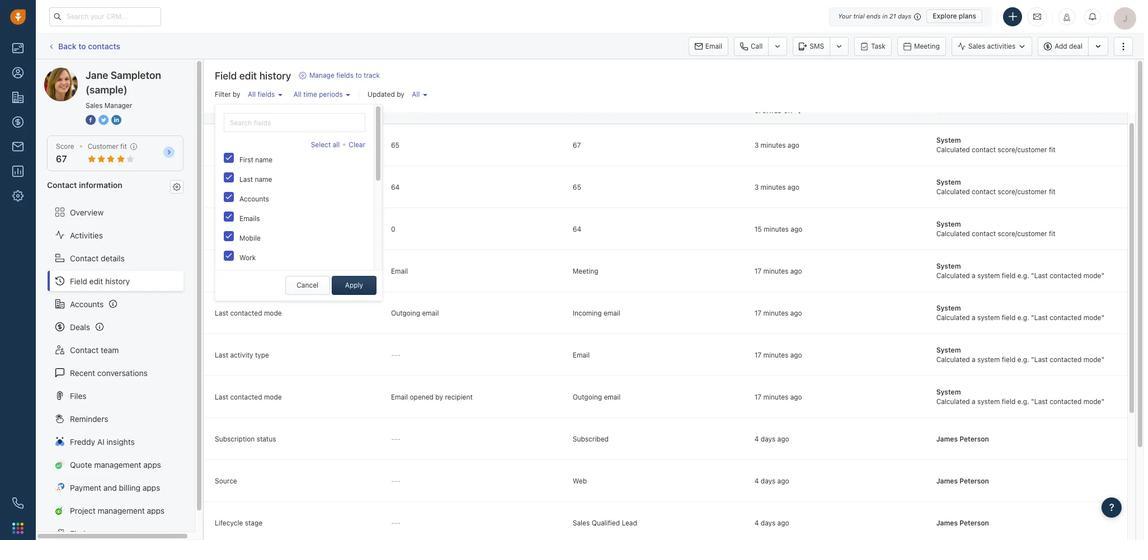 Task type: vqa. For each thing, say whether or not it's contained in the screenshot.
2nd the contact from the bottom
yes



Task type: locate. For each thing, give the bounding box(es) containing it.
score for 65
[[215, 141, 233, 149]]

field down the contact details
[[70, 276, 87, 286]]

previous value
[[391, 107, 442, 114]]

project management apps
[[70, 506, 165, 515]]

1 system from the top
[[978, 272, 1001, 280]]

field up filter by
[[215, 70, 237, 82]]

outgoing
[[391, 309, 420, 317], [573, 393, 602, 401]]

(sample) inside jane sampleton (sample) sales manager
[[86, 84, 127, 96]]

all right filter by
[[248, 90, 256, 99]]

1 17 minutes ago from the top
[[755, 267, 803, 275]]

system
[[937, 136, 961, 144], [937, 178, 961, 186], [937, 220, 961, 228], [937, 262, 961, 270], [937, 304, 961, 312], [937, 346, 961, 354], [937, 388, 961, 396]]

all fields link
[[245, 87, 285, 101]]

jane inside jane sampleton (sample) sales manager
[[86, 69, 108, 81]]

3 system calculated contact score/customer fit from the top
[[937, 220, 1056, 238]]

2 3 minutes ago from the top
[[755, 183, 800, 191]]

3 4 from the top
[[755, 519, 759, 527]]

1 4 days ago from the top
[[755, 435, 790, 443]]

system calculated contact score/customer fit
[[937, 136, 1056, 154], [937, 178, 1056, 196], [937, 220, 1056, 238]]

3 a from the top
[[972, 356, 976, 364]]

1 horizontal spatial 64
[[573, 225, 582, 233]]

email down incoming
[[573, 351, 590, 359]]

activities
[[70, 230, 103, 240]]

1 vertical spatial james peterson
[[937, 477, 990, 485]]

sampleton inside jane sampleton (sample) sales manager
[[111, 69, 161, 81]]

name down first name
[[255, 175, 272, 184]]

freddy ai insights
[[70, 437, 135, 446]]

2 system from the top
[[978, 314, 1001, 322]]

3 field from the top
[[1002, 356, 1016, 364]]

fields right the manage
[[337, 71, 354, 79]]

1 contact from the top
[[972, 146, 997, 154]]

0 vertical spatial 3
[[755, 141, 759, 149]]

3 "last from the top
[[1032, 356, 1048, 364]]

2 17 minutes ago from the top
[[755, 309, 803, 317]]

1 --- from the top
[[391, 351, 401, 359]]

explore plans
[[933, 12, 977, 20]]

mode
[[264, 309, 282, 317], [264, 393, 282, 401]]

2 calculated from the top
[[937, 188, 971, 196]]

call button
[[734, 37, 769, 56]]

minutes
[[761, 141, 786, 149], [761, 183, 786, 191], [764, 225, 789, 233], [764, 267, 789, 275], [764, 309, 789, 317], [764, 351, 789, 359], [764, 393, 789, 401]]

--- for activity
[[391, 351, 401, 359]]

2 system calculated contact score/customer fit from the top
[[937, 178, 1056, 196]]

1 score/customer from the top
[[998, 146, 1048, 154]]

apply
[[345, 281, 363, 289]]

mng settings image
[[173, 183, 181, 191]]

2 --- from the top
[[391, 435, 401, 443]]

field for incoming email
[[1002, 314, 1016, 322]]

3 minutes ago down updated on
[[755, 141, 800, 149]]

0 vertical spatial updated by
[[368, 90, 405, 99]]

field edit history
[[215, 70, 291, 82], [70, 276, 130, 286]]

edit up all fields
[[239, 70, 257, 82]]

1 vertical spatial type
[[255, 351, 269, 359]]

3 4 days ago from the top
[[755, 519, 790, 527]]

0 vertical spatial last contacted mode
[[215, 309, 282, 317]]

0 vertical spatial outgoing email
[[391, 309, 439, 317]]

2 all from the left
[[248, 90, 256, 99]]

score/customer for 65
[[998, 188, 1048, 196]]

0 vertical spatial edit
[[239, 70, 257, 82]]

apps up payment and billing apps
[[143, 460, 161, 469]]

first
[[240, 156, 254, 164]]

67 button
[[56, 154, 67, 164]]

1 all from the left
[[412, 90, 420, 99]]

3 system calculated a system field e.g. "last contacted mode" from the top
[[937, 346, 1105, 364]]

2 mode" from the top
[[1084, 314, 1105, 322]]

all inside all time periods 'button'
[[294, 90, 302, 99]]

2 vertical spatial score/customer
[[998, 230, 1048, 238]]

twitter circled image
[[99, 114, 109, 126]]

1 field from the top
[[1002, 272, 1016, 280]]

apps
[[143, 460, 161, 469], [143, 483, 160, 492], [147, 506, 165, 515], [108, 529, 126, 538]]

james peterson
[[937, 435, 990, 443], [937, 477, 990, 485], [937, 519, 990, 527]]

status
[[281, 293, 301, 301], [257, 435, 276, 443]]

2 vertical spatial james peterson
[[937, 519, 990, 527]]

minutes for 67
[[761, 141, 786, 149]]

ago for meeting
[[791, 267, 803, 275]]

4 days ago for sales qualified lead
[[755, 519, 790, 527]]

manage fields to track
[[309, 71, 380, 79]]

3 down updated on
[[755, 141, 759, 149]]

details
[[101, 253, 125, 263]]

67 down changed
[[573, 141, 581, 149]]

7 calculated from the top
[[937, 398, 971, 406]]

system for meeting
[[978, 272, 1001, 280]]

1 type from the top
[[255, 267, 269, 275]]

1 e.g. from the top
[[1018, 272, 1030, 280]]

contact information
[[47, 180, 122, 190]]

system for 64
[[937, 220, 961, 228]]

email inside email button
[[706, 42, 723, 50]]

0 vertical spatial management
[[94, 460, 141, 469]]

all for all time periods
[[294, 90, 302, 99]]

1 vertical spatial last contacted mode
[[215, 393, 282, 401]]

ago for subscribed
[[778, 435, 790, 443]]

email for email opened by recipient
[[604, 393, 621, 401]]

Search your CRM... text field
[[49, 7, 161, 26]]

system for incoming email
[[937, 304, 961, 312]]

17 for meeting
[[755, 267, 762, 275]]

4 17 minutes ago from the top
[[755, 393, 803, 401]]

last contacted mode
[[215, 309, 282, 317], [215, 393, 282, 401]]

1 "last from the top
[[1032, 272, 1048, 280]]

3 17 minutes ago from the top
[[755, 351, 803, 359]]

system for email
[[978, 356, 1001, 364]]

minutes for outgoing email
[[764, 393, 789, 401]]

0 horizontal spatial sales
[[86, 101, 103, 110]]

manage
[[309, 71, 335, 79]]

0 vertical spatial meeting
[[915, 42, 940, 50]]

sales activities button
[[952, 37, 1039, 56], [952, 37, 1033, 56]]

2 field from the top
[[1002, 314, 1016, 322]]

0 vertical spatial 4 days ago
[[755, 435, 790, 443]]

2 last contacted mode from the top
[[215, 393, 282, 401]]

1 vertical spatial activity
[[230, 351, 253, 359]]

17 minutes ago for outgoing email
[[755, 393, 803, 401]]

subscription status down cancel
[[240, 293, 301, 301]]

1 vertical spatial name
[[255, 156, 273, 164]]

contact
[[972, 146, 997, 154], [972, 188, 997, 196], [972, 230, 997, 238]]

1 vertical spatial accounts
[[70, 299, 104, 309]]

0 horizontal spatial 64
[[391, 183, 400, 191]]

email button
[[689, 37, 729, 56]]

3 up the 15
[[755, 183, 759, 191]]

all up previous value
[[412, 90, 420, 99]]

meeting inside button
[[915, 42, 940, 50]]

apps down payment and billing apps
[[147, 506, 165, 515]]

2 4 from the top
[[755, 477, 759, 485]]

"last
[[1032, 272, 1048, 280], [1032, 314, 1048, 322], [1032, 356, 1048, 364], [1032, 398, 1048, 406]]

sampleton down contacts
[[86, 67, 125, 77]]

first name
[[240, 156, 273, 164]]

2 score/customer from the top
[[998, 188, 1048, 196]]

meeting up incoming
[[573, 267, 599, 275]]

(sample) down the jane sampleton (sample)
[[86, 84, 127, 96]]

subscription status
[[240, 293, 301, 301], [215, 435, 276, 443]]

to left track
[[356, 71, 362, 79]]

last for email
[[215, 393, 228, 401]]

to for changed
[[604, 107, 612, 114]]

0 horizontal spatial 67
[[56, 154, 67, 164]]

"last for meeting
[[1032, 272, 1048, 280]]

4 system calculated a system field e.g. "last contacted mode" from the top
[[937, 388, 1105, 406]]

1 vertical spatial meeting
[[573, 267, 599, 275]]

4 17 from the top
[[755, 393, 762, 401]]

calculated for incoming email
[[937, 314, 971, 322]]

meeting button
[[898, 37, 946, 56]]

2 e.g. from the top
[[1018, 314, 1030, 322]]

3 e.g. from the top
[[1018, 356, 1030, 364]]

contacted for email
[[1050, 356, 1082, 364]]

calculated
[[937, 146, 971, 154], [937, 188, 971, 196], [937, 230, 971, 238], [937, 272, 971, 280], [937, 314, 971, 322], [937, 356, 971, 364], [937, 398, 971, 406]]

activity for email
[[230, 267, 253, 275]]

contact team
[[70, 345, 119, 355]]

1 peterson from the top
[[960, 435, 990, 443]]

1 vertical spatial 4 days ago
[[755, 477, 790, 485]]

subscribed
[[573, 435, 609, 443]]

contacted for incoming email
[[1050, 314, 1082, 322]]

a for meeting
[[972, 272, 976, 280]]

time
[[304, 90, 317, 99]]

1 17 from the top
[[755, 267, 762, 275]]

minutes for meeting
[[764, 267, 789, 275]]

score
[[215, 141, 233, 149], [56, 142, 74, 151], [215, 183, 233, 191], [215, 225, 233, 233]]

3 james peterson from the top
[[937, 519, 990, 527]]

all inside all link
[[412, 90, 420, 99]]

jane for jane sampleton (sample)
[[67, 67, 84, 77]]

ago for outgoing email
[[791, 393, 803, 401]]

sales left qualified
[[573, 519, 590, 527]]

a for incoming email
[[972, 314, 976, 322]]

3 all from the left
[[294, 90, 302, 99]]

5 system from the top
[[937, 304, 961, 312]]

to inside manage fields to track link
[[356, 71, 362, 79]]

changed to
[[573, 107, 612, 114]]

2 vertical spatial name
[[255, 175, 272, 184]]

0 horizontal spatial 65
[[391, 141, 400, 149]]

days for subscribed
[[761, 435, 776, 443]]

history up all fields link
[[260, 70, 291, 82]]

0 horizontal spatial all
[[248, 90, 256, 99]]

2 vertical spatial james
[[937, 519, 958, 527]]

system for outgoing email
[[978, 398, 1001, 406]]

0 vertical spatial james
[[937, 435, 958, 443]]

all inside all fields link
[[248, 90, 256, 99]]

1 activity from the top
[[230, 267, 253, 275]]

2 a from the top
[[972, 314, 976, 322]]

management down payment and billing apps
[[98, 506, 145, 515]]

21
[[890, 12, 897, 20]]

last
[[240, 175, 253, 184], [215, 267, 228, 275], [215, 309, 228, 317], [215, 351, 228, 359], [215, 393, 228, 401]]

"last for email
[[1032, 356, 1048, 364]]

6 calculated from the top
[[937, 356, 971, 364]]

subscription up source
[[215, 435, 255, 443]]

email
[[706, 42, 723, 50], [391, 267, 408, 275], [573, 351, 590, 359], [391, 393, 408, 401]]

to right back
[[79, 41, 86, 51]]

0 horizontal spatial outgoing
[[391, 309, 420, 317]]

"last for outgoing email
[[1032, 398, 1048, 406]]

email left opened
[[391, 393, 408, 401]]

apps for find more apps
[[108, 529, 126, 538]]

1 horizontal spatial fields
[[337, 71, 354, 79]]

0 horizontal spatial fields
[[258, 90, 275, 99]]

in
[[883, 12, 888, 20]]

2 vertical spatial field
[[70, 276, 87, 286]]

fields
[[337, 71, 354, 79], [258, 90, 275, 99]]

4 days ago
[[755, 435, 790, 443], [755, 477, 790, 485], [755, 519, 790, 527]]

accounts up deals on the left
[[70, 299, 104, 309]]

2 vertical spatial peterson
[[960, 519, 990, 527]]

system calculated contact score/customer fit for 65
[[937, 178, 1056, 196]]

1 horizontal spatial sales
[[573, 519, 590, 527]]

sms button
[[793, 37, 830, 56]]

4 "last from the top
[[1032, 398, 1048, 406]]

1 vertical spatial fields
[[258, 90, 275, 99]]

1 vertical spatial contact
[[70, 253, 99, 263]]

all for all fields
[[248, 90, 256, 99]]

1 horizontal spatial outgoing
[[573, 393, 602, 401]]

peterson for subscribed
[[960, 435, 990, 443]]

e.g. for email
[[1018, 356, 1030, 364]]

1 vertical spatial updated by
[[937, 107, 974, 114]]

0 vertical spatial history
[[260, 70, 291, 82]]

67 up the contact information
[[56, 154, 67, 164]]

4 mode" from the top
[[1084, 398, 1105, 406]]

email left call "link"
[[706, 42, 723, 50]]

-
[[391, 351, 394, 359], [394, 351, 398, 359], [398, 351, 401, 359], [391, 435, 394, 443], [394, 435, 398, 443], [398, 435, 401, 443], [391, 477, 394, 485], [394, 477, 398, 485], [398, 477, 401, 485], [391, 519, 394, 527], [394, 519, 398, 527], [398, 519, 401, 527]]

4 e.g. from the top
[[1018, 398, 1030, 406]]

0 vertical spatial contact
[[47, 180, 77, 190]]

to right changed
[[604, 107, 612, 114]]

0 vertical spatial system calculated contact score/customer fit
[[937, 136, 1056, 154]]

lead
[[622, 519, 637, 527]]

2 3 from the top
[[755, 183, 759, 191]]

contact down activities
[[70, 253, 99, 263]]

4 system from the top
[[937, 262, 961, 270]]

1 james from the top
[[937, 435, 958, 443]]

1 vertical spatial last activity type
[[215, 351, 269, 359]]

jane for jane sampleton (sample) sales manager
[[86, 69, 108, 81]]

0 vertical spatial to
[[79, 41, 86, 51]]

field for meeting
[[1002, 272, 1016, 280]]

3 system from the top
[[978, 356, 1001, 364]]

sampleton up manager
[[111, 69, 161, 81]]

1 a from the top
[[972, 272, 976, 280]]

name down filter by
[[233, 107, 250, 114]]

a
[[972, 272, 976, 280], [972, 314, 976, 322], [972, 356, 976, 364], [972, 398, 976, 406]]

activity for ---
[[230, 351, 253, 359]]

name right first
[[255, 156, 273, 164]]

3 james from the top
[[937, 519, 958, 527]]

6 system from the top
[[937, 346, 961, 354]]

17 minutes ago for incoming email
[[755, 309, 803, 317]]

field edit history up all fields
[[215, 70, 291, 82]]

field
[[1002, 272, 1016, 280], [1002, 314, 1016, 322], [1002, 356, 1016, 364], [1002, 398, 1016, 406]]

1 system from the top
[[937, 136, 961, 144]]

1 3 minutes ago from the top
[[755, 141, 800, 149]]

days for web
[[761, 477, 776, 485]]

trial
[[854, 12, 865, 20]]

4 calculated from the top
[[937, 272, 971, 280]]

2 james peterson from the top
[[937, 477, 990, 485]]

1 vertical spatial 4
[[755, 477, 759, 485]]

history down details
[[105, 276, 130, 286]]

1 last activity type from the top
[[215, 267, 269, 275]]

subscription down work
[[240, 293, 280, 301]]

edit down the contact details
[[89, 276, 103, 286]]

field edit history down the contact details
[[70, 276, 130, 286]]

0 vertical spatial 3 minutes ago
[[755, 141, 800, 149]]

1 vertical spatial field edit history
[[70, 276, 130, 286]]

0 horizontal spatial jane
[[67, 67, 84, 77]]

1 vertical spatial sales
[[86, 101, 103, 110]]

field down filter at the left of page
[[215, 107, 231, 114]]

2 17 from the top
[[755, 309, 762, 317]]

e.g. for incoming email
[[1018, 314, 1030, 322]]

2 vertical spatial system calculated contact score/customer fit
[[937, 220, 1056, 238]]

4 a from the top
[[972, 398, 976, 406]]

0 vertical spatial sales
[[969, 42, 986, 50]]

management for quote
[[94, 460, 141, 469]]

periods
[[319, 90, 343, 99]]

1 horizontal spatial meeting
[[915, 42, 940, 50]]

qualified
[[592, 519, 620, 527]]

0 vertical spatial name
[[233, 107, 250, 114]]

project
[[70, 506, 96, 515]]

1 system calculated contact score/customer fit from the top
[[937, 136, 1056, 154]]

mode" for email
[[1084, 356, 1105, 364]]

meeting down explore
[[915, 42, 940, 50]]

2 vertical spatial 4 days ago
[[755, 519, 790, 527]]

1 mode" from the top
[[1084, 272, 1105, 280]]

sales up 'facebook circled' image in the left of the page
[[86, 101, 103, 110]]

1 horizontal spatial status
[[281, 293, 301, 301]]

fields right filter by
[[258, 90, 275, 99]]

name for first name
[[255, 156, 273, 164]]

2 contact from the top
[[972, 188, 997, 196]]

3 system from the top
[[937, 220, 961, 228]]

3 minutes ago up 15 minutes ago
[[755, 183, 800, 191]]

2 vertical spatial sales
[[573, 519, 590, 527]]

1 calculated from the top
[[937, 146, 971, 154]]

2 horizontal spatial to
[[604, 107, 612, 114]]

linkedin circled image
[[111, 114, 121, 126]]

0 vertical spatial contact
[[972, 146, 997, 154]]

1 vertical spatial edit
[[89, 276, 103, 286]]

1 3 from the top
[[755, 141, 759, 149]]

quote
[[70, 460, 92, 469]]

1 vertical spatial system calculated contact score/customer fit
[[937, 178, 1056, 196]]

2 activity from the top
[[230, 351, 253, 359]]

2 type from the top
[[255, 351, 269, 359]]

4 field from the top
[[1002, 398, 1016, 406]]

to inside the back to contacts link
[[79, 41, 86, 51]]

lifecycle
[[215, 519, 243, 527]]

all for all
[[412, 90, 420, 99]]

(sample) up manager
[[127, 67, 159, 77]]

contact down the 67 button
[[47, 180, 77, 190]]

1 4 from the top
[[755, 435, 759, 443]]

2 james from the top
[[937, 477, 958, 485]]

---
[[391, 351, 401, 359], [391, 435, 401, 443], [391, 477, 401, 485], [391, 519, 401, 527]]

3 mode" from the top
[[1084, 356, 1105, 364]]

files
[[70, 391, 87, 401]]

contact for contact details
[[70, 253, 99, 263]]

e.g. for meeting
[[1018, 272, 1030, 280]]

system calculated a system field e.g. "last contacted mode"
[[937, 262, 1105, 280], [937, 304, 1105, 322], [937, 346, 1105, 364], [937, 388, 1105, 406]]

0 vertical spatial subscription
[[240, 293, 280, 301]]

2 "last from the top
[[1032, 314, 1048, 322]]

james for subscribed
[[937, 435, 958, 443]]

add deal
[[1055, 42, 1083, 50]]

1 horizontal spatial 67
[[573, 141, 581, 149]]

1 system calculated a system field e.g. "last contacted mode" from the top
[[937, 262, 1105, 280]]

1 vertical spatial contact
[[972, 188, 997, 196]]

accounts down last name
[[240, 195, 269, 203]]

1 vertical spatial status
[[257, 435, 276, 443]]

2 4 days ago from the top
[[755, 477, 790, 485]]

all left time
[[294, 90, 302, 99]]

last contacted mode for email opened by recipient
[[215, 393, 282, 401]]

1 horizontal spatial to
[[356, 71, 362, 79]]

score 67
[[56, 142, 74, 164]]

(sample)
[[127, 67, 159, 77], [86, 84, 127, 96]]

2 system from the top
[[937, 178, 961, 186]]

0 horizontal spatial outgoing email
[[391, 309, 439, 317]]

1 vertical spatial outgoing email
[[573, 393, 621, 401]]

1 horizontal spatial all
[[294, 90, 302, 99]]

2 system calculated a system field e.g. "last contacted mode" from the top
[[937, 304, 1105, 322]]

0 vertical spatial james peterson
[[937, 435, 990, 443]]

sales qualified lead
[[573, 519, 637, 527]]

0 vertical spatial peterson
[[960, 435, 990, 443]]

2 peterson from the top
[[960, 477, 990, 485]]

incoming email
[[573, 309, 621, 317]]

0 horizontal spatial updated by
[[368, 90, 405, 99]]

1 vertical spatial 65
[[573, 183, 582, 191]]

1 james peterson from the top
[[937, 435, 990, 443]]

0 horizontal spatial to
[[79, 41, 86, 51]]

4
[[755, 435, 759, 443], [755, 477, 759, 485], [755, 519, 759, 527]]

3 for 65
[[755, 183, 759, 191]]

1 horizontal spatial 65
[[573, 183, 582, 191]]

sales inside jane sampleton (sample) sales manager
[[86, 101, 103, 110]]

0 vertical spatial 67
[[573, 141, 581, 149]]

subscription status up source
[[215, 435, 276, 443]]

1 vertical spatial to
[[356, 71, 362, 79]]

changed
[[573, 107, 602, 114]]

contact up recent
[[70, 345, 99, 355]]

activity
[[230, 267, 253, 275], [230, 351, 253, 359]]

james
[[937, 435, 958, 443], [937, 477, 958, 485], [937, 519, 958, 527]]

jane down contacts
[[86, 69, 108, 81]]

1 vertical spatial 67
[[56, 154, 67, 164]]

system calculated contact score/customer fit for 67
[[937, 136, 1056, 154]]

4 system from the top
[[978, 398, 1001, 406]]

3 score/customer from the top
[[998, 230, 1048, 238]]

5 calculated from the top
[[937, 314, 971, 322]]

0 vertical spatial mode
[[264, 309, 282, 317]]

3 peterson from the top
[[960, 519, 990, 527]]

name
[[233, 107, 250, 114], [255, 156, 273, 164], [255, 175, 272, 184]]

system calculated a system field e.g. "last contacted mode" for email
[[937, 346, 1105, 364]]

score for 64
[[215, 183, 233, 191]]

management up payment and billing apps
[[94, 460, 141, 469]]

--- for stage
[[391, 519, 401, 527]]

field
[[215, 70, 237, 82], [215, 107, 231, 114], [70, 276, 87, 286]]

7 system from the top
[[937, 388, 961, 396]]

0 vertical spatial type
[[255, 267, 269, 275]]

1 vertical spatial score/customer
[[998, 188, 1048, 196]]

1 mode from the top
[[264, 309, 282, 317]]

0 vertical spatial activity
[[230, 267, 253, 275]]

4 --- from the top
[[391, 519, 401, 527]]

clear link
[[349, 138, 366, 152]]

2 last activity type from the top
[[215, 351, 269, 359]]

contact
[[47, 180, 77, 190], [70, 253, 99, 263], [70, 345, 99, 355]]

sales left activities
[[969, 42, 986, 50]]

0 vertical spatial last activity type
[[215, 267, 269, 275]]

last for outgoing
[[215, 309, 228, 317]]

2 mode from the top
[[264, 393, 282, 401]]

1 last contacted mode from the top
[[215, 309, 282, 317]]

0 vertical spatial accounts
[[240, 195, 269, 203]]

on
[[784, 107, 793, 114]]

(sample) for jane sampleton (sample)
[[127, 67, 159, 77]]

0 horizontal spatial field edit history
[[70, 276, 130, 286]]

3 calculated from the top
[[937, 230, 971, 238]]

1 horizontal spatial history
[[260, 70, 291, 82]]

1 vertical spatial 3 minutes ago
[[755, 183, 800, 191]]

3 17 from the top
[[755, 351, 762, 359]]

3 contact from the top
[[972, 230, 997, 238]]

history
[[260, 70, 291, 82], [105, 276, 130, 286]]

jane down back
[[67, 67, 84, 77]]

apps right more
[[108, 529, 126, 538]]

0 vertical spatial 4
[[755, 435, 759, 443]]

fields for all
[[258, 90, 275, 99]]

days
[[898, 12, 912, 20], [761, 435, 776, 443], [761, 477, 776, 485], [761, 519, 776, 527]]



Task type: describe. For each thing, give the bounding box(es) containing it.
back
[[58, 41, 76, 51]]

jane sampleton (sample) sales manager
[[86, 69, 161, 110]]

field for outgoing email
[[1002, 398, 1016, 406]]

name for field name
[[233, 107, 250, 114]]

find more apps
[[70, 529, 126, 538]]

system for 65
[[937, 178, 961, 186]]

system for outgoing email
[[937, 388, 961, 396]]

last activity type for email
[[215, 267, 269, 275]]

field for email
[[1002, 356, 1016, 364]]

last contacted mode for outgoing email
[[215, 309, 282, 317]]

call
[[751, 42, 763, 50]]

work
[[240, 254, 256, 262]]

quote management apps
[[70, 460, 161, 469]]

phone element
[[7, 492, 29, 514]]

contacted for meeting
[[1050, 272, 1082, 280]]

0
[[391, 225, 395, 233]]

web
[[573, 477, 587, 485]]

contacts
[[88, 41, 120, 51]]

cancel
[[297, 281, 319, 289]]

call link
[[734, 37, 769, 56]]

add deal button
[[1039, 37, 1089, 56]]

sampleton for jane sampleton (sample)
[[86, 67, 125, 77]]

plans
[[959, 12, 977, 20]]

freddy
[[70, 437, 95, 446]]

field name
[[215, 107, 250, 114]]

system for 67
[[937, 136, 961, 144]]

and
[[103, 483, 117, 492]]

facebook circled image
[[86, 114, 96, 126]]

17 for email
[[755, 351, 762, 359]]

source
[[215, 477, 237, 485]]

ago for sales qualified lead
[[778, 519, 790, 527]]

type for email
[[255, 267, 269, 275]]

add
[[1055, 42, 1068, 50]]

3 --- from the top
[[391, 477, 401, 485]]

billing
[[119, 483, 140, 492]]

mode" for incoming email
[[1084, 314, 1105, 322]]

all time periods
[[294, 90, 343, 99]]

4 days ago for subscribed
[[755, 435, 790, 443]]

system for incoming email
[[978, 314, 1001, 322]]

1 vertical spatial 64
[[573, 225, 582, 233]]

fit for 65
[[1050, 188, 1056, 196]]

mode for outgoing email
[[264, 309, 282, 317]]

customer
[[88, 142, 119, 151]]

type for ---
[[255, 351, 269, 359]]

more
[[88, 529, 106, 538]]

3 minutes ago for 65
[[755, 183, 800, 191]]

conversations
[[97, 368, 148, 378]]

james peterson for subscribed
[[937, 435, 990, 443]]

contact for contact information
[[47, 180, 77, 190]]

clear
[[349, 141, 366, 149]]

incoming
[[573, 309, 602, 317]]

(sample) for jane sampleton (sample) sales manager
[[86, 84, 127, 96]]

1 vertical spatial outgoing
[[573, 393, 602, 401]]

freshworks switcher image
[[12, 523, 24, 534]]

ago for 65
[[788, 183, 800, 191]]

your trial ends in 21 days
[[839, 12, 912, 20]]

17 minutes ago for meeting
[[755, 267, 803, 275]]

back to contacts link
[[47, 37, 121, 55]]

ago for incoming email
[[791, 309, 803, 317]]

select all
[[311, 141, 340, 149]]

score for 0
[[215, 225, 233, 233]]

recent conversations
[[70, 368, 148, 378]]

stage
[[245, 519, 263, 527]]

email down "0"
[[391, 267, 408, 275]]

explore plans link
[[927, 10, 983, 23]]

calculated for email
[[937, 356, 971, 364]]

task
[[872, 42, 886, 50]]

days for sales qualified lead
[[761, 519, 776, 527]]

0 horizontal spatial history
[[105, 276, 130, 286]]

manage fields to track link
[[299, 71, 380, 81]]

sales for sales qualified lead
[[573, 519, 590, 527]]

system calculated a system field e.g. "last contacted mode" for outgoing email
[[937, 388, 1105, 406]]

17 for outgoing email
[[755, 393, 762, 401]]

james for web
[[937, 477, 958, 485]]

find
[[70, 529, 85, 538]]

ago for 67
[[788, 141, 800, 149]]

2 horizontal spatial updated
[[937, 107, 964, 114]]

67 inside score 67
[[56, 154, 67, 164]]

ends
[[867, 12, 881, 20]]

calculated for 64
[[937, 230, 971, 238]]

contact for 67
[[972, 146, 997, 154]]

apps right "billing" in the left bottom of the page
[[143, 483, 160, 492]]

your
[[839, 12, 852, 20]]

0 vertical spatial 64
[[391, 183, 400, 191]]

0 horizontal spatial updated
[[368, 90, 395, 99]]

select
[[311, 141, 331, 149]]

fields for manage
[[337, 71, 354, 79]]

track
[[364, 71, 380, 79]]

minutes for incoming email
[[764, 309, 789, 317]]

explore
[[933, 12, 958, 20]]

ago for email
[[791, 351, 803, 359]]

jane sampleton (sample)
[[67, 67, 159, 77]]

1 vertical spatial field
[[215, 107, 231, 114]]

0 vertical spatial field edit history
[[215, 70, 291, 82]]

minutes for 65
[[761, 183, 786, 191]]

0 vertical spatial outgoing
[[391, 309, 420, 317]]

score/customer for 64
[[998, 230, 1048, 238]]

1 vertical spatial subscription status
[[215, 435, 276, 443]]

last name
[[240, 175, 272, 184]]

1 horizontal spatial updated by
[[937, 107, 974, 114]]

name for last name
[[255, 175, 272, 184]]

a for outgoing email
[[972, 398, 976, 406]]

phone image
[[12, 498, 24, 509]]

e.g. for outgoing email
[[1018, 398, 1030, 406]]

17 minutes ago for email
[[755, 351, 803, 359]]

0 vertical spatial 65
[[391, 141, 400, 149]]

to for back
[[79, 41, 86, 51]]

0 vertical spatial field
[[215, 70, 237, 82]]

apps for quote management apps
[[143, 460, 161, 469]]

all
[[333, 141, 340, 149]]

1 horizontal spatial accounts
[[240, 195, 269, 203]]

last activity type for ---
[[215, 351, 269, 359]]

opened
[[410, 393, 434, 401]]

0 horizontal spatial edit
[[89, 276, 103, 286]]

management for project
[[98, 506, 145, 515]]

emails
[[240, 214, 260, 223]]

4 for subscribed
[[755, 435, 759, 443]]

send email image
[[1034, 12, 1042, 21]]

updated on
[[755, 107, 793, 114]]

james peterson for web
[[937, 477, 990, 485]]

peterson for sales qualified lead
[[960, 519, 990, 527]]

manager
[[105, 101, 132, 110]]

cancel button
[[285, 276, 330, 295]]

email for outgoing email
[[604, 309, 621, 317]]

ago for web
[[778, 477, 790, 485]]

a for email
[[972, 356, 976, 364]]

calculated for 67
[[937, 146, 971, 154]]

sales for sales activities
[[969, 42, 986, 50]]

system for meeting
[[937, 262, 961, 270]]

contact for 64
[[972, 230, 997, 238]]

filter by
[[215, 90, 240, 99]]

lifecycle stage
[[215, 519, 263, 527]]

4 for sales qualified lead
[[755, 519, 759, 527]]

select all link
[[311, 138, 340, 152]]

sms
[[810, 42, 825, 50]]

payment
[[70, 483, 101, 492]]

customer fit
[[88, 142, 127, 151]]

3 for 67
[[755, 141, 759, 149]]

--- for status
[[391, 435, 401, 443]]

all time periods button
[[291, 87, 353, 101]]

17 for incoming email
[[755, 309, 762, 317]]

apply button
[[332, 276, 377, 295]]

recipient
[[445, 393, 473, 401]]

back to contacts
[[58, 41, 120, 51]]

all link
[[409, 87, 430, 101]]

information
[[79, 180, 122, 190]]

0 vertical spatial subscription status
[[240, 293, 301, 301]]

deals
[[70, 322, 90, 332]]

calculated for 65
[[937, 188, 971, 196]]

contact for 65
[[972, 188, 997, 196]]

minutes for 64
[[764, 225, 789, 233]]

contacted for outgoing email
[[1050, 398, 1082, 406]]

Search fields text field
[[224, 113, 366, 132]]

all fields
[[248, 90, 275, 99]]

calculated for outgoing email
[[937, 398, 971, 406]]

sales activities
[[969, 42, 1016, 50]]

score/customer for 67
[[998, 146, 1048, 154]]

15 minutes ago
[[755, 225, 803, 233]]

task button
[[855, 37, 892, 56]]

15
[[755, 225, 762, 233]]

overview
[[70, 207, 104, 217]]

1 horizontal spatial outgoing email
[[573, 393, 621, 401]]

4 days ago for web
[[755, 477, 790, 485]]

mode for email opened by recipient
[[264, 393, 282, 401]]

contact for contact team
[[70, 345, 99, 355]]

team
[[101, 345, 119, 355]]

contact details
[[70, 253, 125, 263]]

apps for project management apps
[[147, 506, 165, 515]]

payment and billing apps
[[70, 483, 160, 492]]

calculated for meeting
[[937, 272, 971, 280]]

0 vertical spatial status
[[281, 293, 301, 301]]

sampleton for jane sampleton (sample) sales manager
[[111, 69, 161, 81]]

1 horizontal spatial updated
[[755, 107, 783, 114]]

reminders
[[70, 414, 108, 424]]

1 vertical spatial subscription
[[215, 435, 255, 443]]

0 horizontal spatial accounts
[[70, 299, 104, 309]]

filter
[[215, 90, 231, 99]]

1 horizontal spatial edit
[[239, 70, 257, 82]]

last for -
[[215, 351, 228, 359]]



